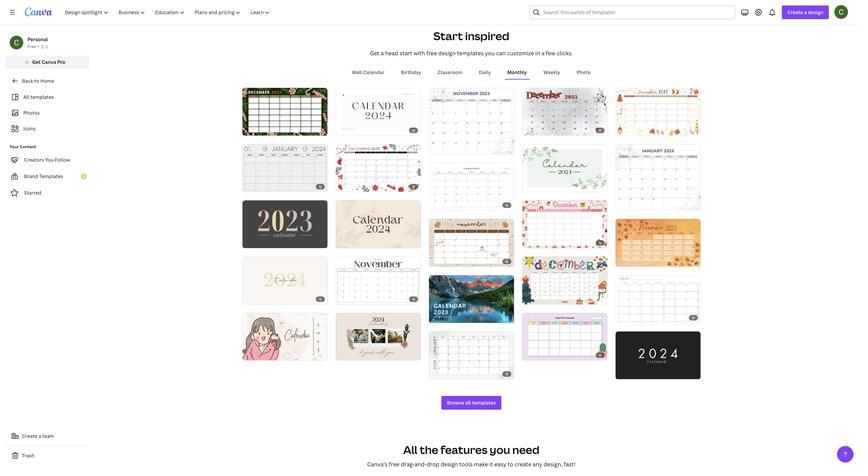 Task type: vqa. For each thing, say whether or not it's contained in the screenshot.
middle 1 of 12
yes



Task type: describe. For each thing, give the bounding box(es) containing it.
free •
[[27, 44, 39, 49]]

•
[[37, 44, 39, 49]]

white and grey simple monthly 2024 calendar image
[[429, 331, 514, 379]]

brand
[[24, 173, 38, 180]]

classroom
[[438, 69, 463, 76]]

back
[[22, 78, 33, 84]]

2 vertical spatial 1 of 12
[[434, 371, 446, 376]]

features
[[441, 442, 488, 457]]

start
[[400, 49, 413, 57]]

and-
[[415, 461, 427, 468]]

creators
[[24, 157, 44, 163]]

pink romantic flowers and photo collage 2024 monthly calendar image
[[336, 313, 421, 361]]

of for black and white minimalist planner 2024 monthly calendar image
[[437, 202, 441, 207]]

browse all templates link
[[442, 396, 502, 410]]

any
[[533, 461, 543, 468]]

1 for black and white elegant minimalistic november 2023 monthly calendar image
[[341, 296, 343, 301]]

free
[[27, 44, 36, 49]]

all templates link
[[10, 91, 85, 104]]

1 of 13 for creamy yellow childish calendar 2023 calendar image
[[247, 352, 259, 357]]

colorful festive simple illustrated christmas holiday decor december 2023 monthly calendar image
[[616, 88, 701, 136]]

monthly button
[[505, 66, 530, 79]]

create a team button
[[5, 429, 89, 443]]

create a design
[[788, 9, 824, 15]]

pro
[[57, 59, 65, 65]]

black and white minimalist planner 2024 monthly calendar image
[[429, 163, 514, 211]]

get for get a head start with free design templates you can customize in a few clicks.
[[370, 49, 380, 57]]

1 of 2
[[341, 296, 350, 301]]

create
[[515, 461, 532, 468]]

0 vertical spatial you
[[485, 49, 495, 57]]

1 horizontal spatial free
[[427, 49, 437, 57]]

wall
[[352, 69, 362, 76]]

customize
[[507, 49, 534, 57]]

pink and white playful illustrated christmas december 2023 monthly calendar image
[[523, 200, 608, 248]]

team
[[42, 433, 54, 439]]

all templates
[[23, 94, 54, 100]]

you inside the all the features you need canva's free drag-and-drop design tools make it easy to create any design, fast!
[[490, 442, 511, 457]]

beige aesthetic 2024 monthly calendar image
[[242, 256, 328, 304]]

you
[[45, 157, 54, 163]]

of for gray and white minimalist clean 2024 monthly calendar image
[[344, 127, 347, 132]]

all for the
[[404, 442, 418, 457]]

various colors  mountains 2023 calendar image
[[429, 275, 514, 323]]

get for get canva pro
[[32, 59, 41, 65]]

personal
[[27, 36, 48, 43]]

design inside the all the features you need canva's free drag-and-drop design tools make it easy to create any design, fast!
[[441, 461, 458, 468]]

weekly button
[[541, 66, 563, 79]]

1 vertical spatial design
[[439, 49, 456, 57]]

1 of 12 link for 1 of 13
[[242, 144, 328, 192]]

home
[[40, 78, 54, 84]]

your content
[[10, 144, 36, 150]]

templates
[[39, 173, 63, 180]]

creators you follow link
[[5, 153, 89, 167]]

playful illustrated christmas 2023 december monthly calendar image
[[523, 256, 608, 304]]

1 of 13 for beige and brown elegant photo 2024 calendar
[[341, 240, 352, 245]]

create a team
[[22, 433, 54, 439]]

13 for various colors  mountains 2023 calendar image
[[442, 315, 446, 320]]

christina overa image
[[835, 5, 849, 19]]

1 of 13 for the green simple minimalist monthly calendar 'image'
[[527, 184, 539, 189]]

2 vertical spatial 12
[[442, 371, 446, 376]]

photos
[[23, 109, 40, 116]]

purple monthly january 2024 sunday start calendar image
[[616, 144, 701, 210]]

of for beige and brown elegant photo 2024 calendar
[[344, 240, 347, 245]]

follow
[[55, 157, 70, 163]]

birthday button
[[398, 66, 424, 79]]

icons link
[[10, 122, 85, 135]]

1 for beige and brown elegant photo 2024 calendar
[[341, 240, 343, 245]]

1 of 13 for gray and white minimalist clean 2024 monthly calendar image
[[341, 127, 352, 132]]

free inside the all the features you need canva's free drag-and-drop design tools make it easy to create any design, fast!
[[389, 461, 400, 468]]

brand templates
[[24, 173, 63, 180]]

1 of 2 link
[[336, 256, 421, 304]]

red white black festive simple illustrated christmas holiday decor december 2023 monthly calendar image
[[336, 144, 421, 192]]

wall calendar
[[352, 69, 385, 76]]

browse
[[447, 399, 465, 406]]

weekly
[[544, 69, 561, 76]]

red green festive illustrated holiday candy december 2023 monthly calendar image
[[242, 88, 328, 136]]

tools
[[460, 461, 473, 468]]

icons
[[23, 125, 36, 132]]

birthday
[[401, 69, 422, 76]]

photo button
[[574, 66, 594, 79]]

in
[[536, 49, 541, 57]]

design inside 'create a design' dropdown button
[[809, 9, 824, 15]]

a for team
[[39, 433, 41, 439]]

few
[[546, 49, 556, 57]]

daily button
[[477, 66, 494, 79]]

1 for playful illustrated christmas 2023 december monthly calendar image
[[527, 296, 529, 301]]

1 of 12 link for 1 of 12
[[429, 163, 514, 211]]

classroom button
[[435, 66, 466, 79]]

the
[[420, 442, 439, 457]]

make
[[474, 461, 488, 468]]

clicks.
[[557, 49, 573, 57]]

1 for "white and grey simple monthly 2024 calendar" 'image'
[[434, 371, 436, 376]]

drag-
[[401, 461, 415, 468]]

it
[[490, 461, 493, 468]]

easy
[[495, 461, 507, 468]]

minimalist pastel monthly calendar image
[[523, 313, 608, 361]]

orange brown watercolor november 2023 monthly calendar image
[[616, 219, 701, 267]]

creamy yellow childish calendar 2023 calendar image
[[242, 313, 328, 361]]

start inspired
[[434, 28, 510, 43]]

create for create a design
[[788, 9, 804, 15]]

1 for gray and white minimalist clean 2024 monthly calendar image
[[341, 127, 343, 132]]

1 for black and grey minimal 2024 calendar image
[[247, 184, 249, 189]]



Task type: locate. For each thing, give the bounding box(es) containing it.
a inside dropdown button
[[805, 9, 808, 15]]

head
[[386, 49, 399, 57]]

can
[[497, 49, 506, 57]]

1 for creamy yellow childish calendar 2023 calendar image
[[247, 352, 249, 357]]

photos link
[[10, 106, 85, 119]]

gray and white minimalist clean 2024 monthly calendar image
[[336, 88, 421, 136]]

2 vertical spatial design
[[441, 461, 458, 468]]

photo
[[577, 69, 591, 76]]

2
[[348, 296, 350, 301]]

1 horizontal spatial create
[[788, 9, 804, 15]]

a inside button
[[39, 433, 41, 439]]

1 vertical spatial you
[[490, 442, 511, 457]]

1 for the green simple minimalist monthly calendar 'image'
[[527, 184, 529, 189]]

start
[[434, 28, 463, 43]]

free left drag-
[[389, 461, 400, 468]]

of for various colors  mountains 2023 calendar image
[[437, 315, 441, 320]]

all up drag-
[[404, 442, 418, 457]]

1 vertical spatial 1 of 12
[[434, 202, 446, 207]]

gray minimalist monthly december 2023 calendar image
[[523, 88, 608, 136]]

starred
[[24, 189, 41, 196]]

all down back
[[23, 94, 29, 100]]

0 horizontal spatial free
[[389, 461, 400, 468]]

to right easy
[[508, 461, 514, 468]]

with
[[414, 49, 425, 57]]

of for the green simple minimalist monthly calendar 'image'
[[530, 184, 534, 189]]

back to home link
[[5, 74, 89, 88]]

1 vertical spatial to
[[508, 461, 514, 468]]

green simple minimalist monthly calendar image
[[523, 144, 608, 192]]

Search search field
[[544, 6, 732, 19]]

get inside the 'get canva pro' button
[[32, 59, 41, 65]]

black and white  modern 2024 monthly calendar image
[[616, 331, 701, 379]]

1 vertical spatial free
[[389, 461, 400, 468]]

1 of 3
[[527, 296, 537, 301]]

1 vertical spatial all
[[404, 442, 418, 457]]

a for design
[[805, 9, 808, 15]]

inspired
[[465, 28, 510, 43]]

create inside dropdown button
[[788, 9, 804, 15]]

canva
[[42, 59, 56, 65]]

0 vertical spatial get
[[370, 49, 380, 57]]

1 of 12
[[247, 184, 259, 189], [434, 202, 446, 207], [434, 371, 446, 376]]

free
[[427, 49, 437, 57], [389, 461, 400, 468]]

to inside the all the features you need canva's free drag-and-drop design tools make it easy to create any design, fast!
[[508, 461, 514, 468]]

brand templates link
[[5, 170, 89, 183]]

2 vertical spatial templates
[[473, 399, 496, 406]]

templates
[[457, 49, 484, 57], [31, 94, 54, 100], [473, 399, 496, 406]]

top level navigation element
[[60, 5, 276, 19]]

0 vertical spatial templates
[[457, 49, 484, 57]]

1 of 13
[[341, 127, 352, 132], [527, 184, 539, 189], [341, 240, 352, 245], [434, 315, 446, 320], [247, 352, 259, 357]]

you left can
[[485, 49, 495, 57]]

create a design button
[[783, 5, 830, 19]]

1 of 13 link
[[336, 88, 421, 136], [523, 144, 608, 192], [336, 200, 421, 248], [429, 275, 514, 323], [242, 313, 328, 361]]

starred link
[[5, 186, 89, 200]]

create inside button
[[22, 433, 37, 439]]

templates down the start inspired
[[457, 49, 484, 57]]

13 for the green simple minimalist monthly calendar 'image'
[[535, 184, 539, 189]]

to
[[34, 78, 39, 84], [508, 461, 514, 468]]

of
[[344, 127, 347, 132], [250, 184, 254, 189], [530, 184, 534, 189], [437, 202, 441, 207], [344, 240, 347, 245], [344, 296, 347, 301], [530, 296, 534, 301], [437, 315, 441, 320], [250, 352, 254, 357], [437, 371, 441, 376]]

all inside the all the features you need canva's free drag-and-drop design tools make it easy to create any design, fast!
[[404, 442, 418, 457]]

create for create a team
[[22, 433, 37, 439]]

1 of 3 link
[[523, 256, 608, 304]]

get left canva at the left top
[[32, 59, 41, 65]]

0 vertical spatial to
[[34, 78, 39, 84]]

browse all templates
[[447, 399, 496, 406]]

get left head
[[370, 49, 380, 57]]

you up easy
[[490, 442, 511, 457]]

simple, universal calendar template image
[[616, 275, 701, 323]]

1 for various colors  mountains 2023 calendar image
[[434, 315, 436, 320]]

beige and brown illustrated cute autumn november 2023 monthly calendar image
[[429, 219, 514, 267]]

of for creamy yellow childish calendar 2023 calendar image
[[250, 352, 254, 357]]

calendar
[[363, 69, 385, 76]]

templates right all
[[473, 399, 496, 406]]

daily
[[479, 69, 491, 76]]

lavender lilac purple flowers simple november 2023 monthly calendar image
[[429, 88, 514, 154]]

1 of 12 for 12
[[434, 202, 446, 207]]

need
[[513, 442, 540, 457]]

1 of 12 for 13
[[247, 184, 259, 189]]

1 vertical spatial get
[[32, 59, 41, 65]]

colorful modern simple 2023 calendar image
[[242, 200, 328, 248]]

0 horizontal spatial create
[[22, 433, 37, 439]]

all
[[466, 399, 471, 406]]

of for playful illustrated christmas 2023 december monthly calendar image
[[530, 296, 534, 301]]

12 for 12
[[442, 202, 446, 207]]

wall calendar button
[[350, 66, 387, 79]]

3
[[535, 296, 537, 301]]

0 vertical spatial 12
[[255, 184, 259, 189]]

all the features you need canva's free drag-and-drop design tools make it easy to create any design, fast!
[[367, 442, 576, 468]]

your
[[10, 144, 19, 150]]

1 of 13 for various colors  mountains 2023 calendar image
[[434, 315, 446, 320]]

beige and brown elegant photo 2024 calendar image
[[336, 200, 421, 248]]

0 horizontal spatial to
[[34, 78, 39, 84]]

0 vertical spatial 1 of 12
[[247, 184, 259, 189]]

13 for gray and white minimalist clean 2024 monthly calendar image
[[348, 127, 352, 132]]

0 vertical spatial create
[[788, 9, 804, 15]]

design right drop
[[441, 461, 458, 468]]

back to home
[[22, 78, 54, 84]]

get canva pro button
[[5, 56, 89, 69]]

monthly
[[508, 69, 527, 76]]

13
[[348, 127, 352, 132], [535, 184, 539, 189], [348, 240, 352, 245], [442, 315, 446, 320], [255, 352, 259, 357]]

of for black and grey minimal 2024 calendar image
[[250, 184, 254, 189]]

1 for black and white minimalist planner 2024 monthly calendar image
[[434, 202, 436, 207]]

design
[[809, 9, 824, 15], [439, 49, 456, 57], [441, 461, 458, 468]]

get
[[370, 49, 380, 57], [32, 59, 41, 65]]

0 vertical spatial free
[[427, 49, 437, 57]]

1
[[46, 44, 48, 49], [341, 127, 343, 132], [247, 184, 249, 189], [527, 184, 529, 189], [434, 202, 436, 207], [341, 240, 343, 245], [341, 296, 343, 301], [527, 296, 529, 301], [434, 315, 436, 320], [247, 352, 249, 357], [434, 371, 436, 376]]

1 vertical spatial 12
[[442, 202, 446, 207]]

0 vertical spatial design
[[809, 9, 824, 15]]

get canva pro
[[32, 59, 65, 65]]

creators you follow
[[24, 157, 70, 163]]

all for templates
[[23, 94, 29, 100]]

all
[[23, 94, 29, 100], [404, 442, 418, 457]]

design,
[[544, 461, 563, 468]]

12
[[255, 184, 259, 189], [442, 202, 446, 207], [442, 371, 446, 376]]

1 vertical spatial create
[[22, 433, 37, 439]]

black and grey minimal 2024 calendar image
[[242, 144, 328, 192]]

1 vertical spatial templates
[[31, 94, 54, 100]]

of for black and white elegant minimalistic november 2023 monthly calendar image
[[344, 296, 347, 301]]

None search field
[[530, 5, 736, 19]]

12 for 13
[[255, 184, 259, 189]]

templates down back to home
[[31, 94, 54, 100]]

13 for creamy yellow childish calendar 2023 calendar image
[[255, 352, 259, 357]]

get a head start with free design templates you can customize in a few clicks.
[[370, 49, 573, 57]]

1 horizontal spatial get
[[370, 49, 380, 57]]

canva's
[[367, 461, 388, 468]]

content
[[20, 144, 36, 150]]

of for "white and grey simple monthly 2024 calendar" 'image'
[[437, 371, 441, 376]]

0 horizontal spatial all
[[23, 94, 29, 100]]

0 horizontal spatial get
[[32, 59, 41, 65]]

1 horizontal spatial to
[[508, 461, 514, 468]]

design down the start
[[439, 49, 456, 57]]

a for head
[[381, 49, 384, 57]]

drop
[[427, 461, 440, 468]]

to right back
[[34, 78, 39, 84]]

design left christina overa image in the right of the page
[[809, 9, 824, 15]]

free right with
[[427, 49, 437, 57]]

13 for beige and brown elegant photo 2024 calendar
[[348, 240, 352, 245]]

1 horizontal spatial all
[[404, 442, 418, 457]]

1 of 12 link
[[242, 144, 328, 192], [429, 163, 514, 211], [429, 331, 514, 379]]

black and white elegant minimalistic november 2023 monthly calendar image
[[336, 256, 421, 304]]

trash
[[22, 452, 35, 459]]

trash link
[[5, 449, 89, 463]]

0 vertical spatial all
[[23, 94, 29, 100]]

fast!
[[564, 461, 576, 468]]

create
[[788, 9, 804, 15], [22, 433, 37, 439]]



